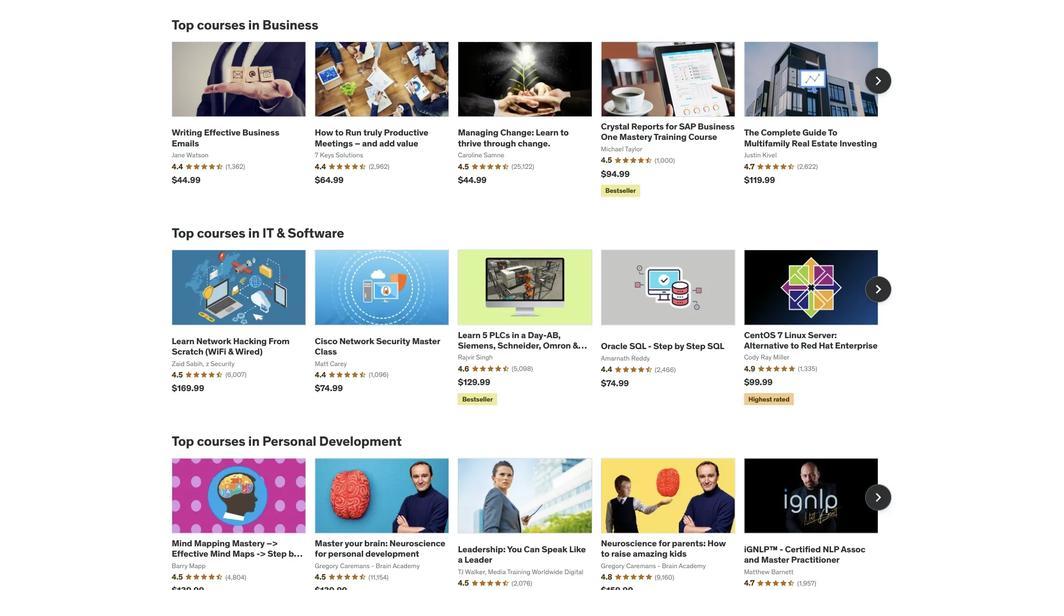 Task type: vqa. For each thing, say whether or not it's contained in the screenshot.


Task type: describe. For each thing, give the bounding box(es) containing it.
reports
[[632, 121, 664, 132]]

delta
[[458, 351, 480, 362]]

for inside neuroscience for parents: how to raise amazing kids
[[659, 538, 670, 549]]

cisco
[[315, 336, 338, 347]]

>
[[260, 549, 266, 560]]

–
[[355, 138, 360, 149]]

parents:
[[672, 538, 706, 549]]

top for top courses in business
[[172, 16, 194, 33]]

top for top courses in it & software
[[172, 225, 194, 241]]

ignlp™ - certified nlp  assoc and master practitioner
[[744, 544, 866, 566]]

personal
[[328, 549, 364, 560]]

one
[[601, 131, 618, 143]]

software
[[288, 225, 344, 241]]

change.
[[518, 138, 550, 149]]

for inside master your brain: neuroscience for personal development
[[315, 549, 326, 560]]

centos
[[744, 330, 776, 341]]

assoc
[[841, 544, 866, 555]]

multifamily
[[744, 138, 790, 149]]

1 horizontal spatial by
[[675, 341, 685, 352]]

5
[[483, 330, 488, 341]]

centos 7 linux server: alternative to red hat enterprise link
[[744, 330, 878, 351]]

to inside managing change:  learn to thrive through change.
[[560, 127, 569, 138]]

–>
[[267, 538, 278, 549]]

writing
[[172, 127, 202, 138]]

raise
[[611, 549, 631, 560]]

mastery inside crystal reports for sap business one mastery training course
[[620, 131, 652, 143]]

managing
[[458, 127, 499, 138]]

change:
[[500, 127, 534, 138]]

day-
[[528, 330, 547, 341]]

courses for personal
[[197, 434, 245, 450]]

hacking
[[233, 336, 267, 347]]

to inside how to run truly productive meetings – and add value
[[335, 127, 344, 138]]

cisco network security master class
[[315, 336, 440, 357]]

sap
[[679, 121, 696, 132]]

and inside how to run truly productive meetings – and add value
[[362, 138, 378, 149]]

neuroscience for parents: how to raise amazing kids link
[[601, 538, 726, 560]]

add
[[379, 138, 395, 149]]

by inside mind mapping mastery –> effective mind maps -> step by step
[[289, 549, 298, 560]]

maps
[[233, 549, 255, 560]]

- inside mind mapping mastery –> effective mind maps -> step by step
[[257, 549, 260, 560]]

carousel element for &
[[172, 250, 892, 408]]

learn for from
[[172, 336, 194, 347]]

to inside centos 7 linux server: alternative to red hat enterprise
[[791, 340, 799, 351]]

ignlp™
[[744, 544, 778, 555]]

0 horizontal spatial mind
[[172, 538, 192, 549]]

a inside the learn 5 plcs in a day-ab, siemens, schneider, omron & delta
[[521, 330, 526, 341]]

you
[[507, 544, 522, 555]]

in inside the learn 5 plcs in a day-ab, siemens, schneider, omron & delta
[[512, 330, 519, 341]]

1 horizontal spatial mind
[[210, 549, 231, 560]]

real
[[792, 138, 810, 149]]

cisco network security master class link
[[315, 336, 440, 357]]

a inside leadership: you can speak like a leader
[[458, 555, 463, 566]]

to inside neuroscience for parents: how to raise amazing kids
[[601, 549, 610, 560]]

master inside master your brain: neuroscience for personal development
[[315, 538, 343, 549]]

how inside how to run truly productive meetings – and add value
[[315, 127, 333, 138]]

leadership: you can speak like a leader link
[[458, 544, 586, 566]]

1 horizontal spatial &
[[277, 225, 285, 241]]

(wifi
[[205, 346, 226, 357]]

master inside cisco network security master class
[[412, 336, 440, 347]]

hat
[[819, 340, 833, 351]]

next image for top courses in personal development
[[870, 489, 887, 507]]

top courses in business
[[172, 16, 318, 33]]

2 sql from the left
[[707, 341, 725, 352]]

linux
[[785, 330, 806, 341]]

crystal reports for sap business one mastery training course link
[[601, 121, 735, 143]]

business inside crystal reports for sap business one mastery training course
[[698, 121, 735, 132]]

mapping
[[194, 538, 230, 549]]

personal
[[263, 434, 316, 450]]

neuroscience inside master your brain: neuroscience for personal development
[[390, 538, 445, 549]]

for inside crystal reports for sap business one mastery training course
[[666, 121, 677, 132]]

through
[[483, 138, 516, 149]]

master your brain: neuroscience for personal development link
[[315, 538, 445, 560]]

security
[[376, 336, 410, 347]]

development
[[319, 434, 402, 450]]

mind mapping mastery –> effective mind maps -> step by step
[[172, 538, 298, 570]]

network for class
[[339, 336, 374, 347]]

like
[[569, 544, 586, 555]]

learn for in
[[458, 330, 481, 341]]

amazing
[[633, 549, 668, 560]]

wired)
[[235, 346, 263, 357]]

the complete guide to multifamily real estate investing
[[744, 127, 877, 149]]

nlp
[[823, 544, 839, 555]]

your
[[345, 538, 363, 549]]

master your brain: neuroscience for personal development
[[315, 538, 445, 560]]

learn 5 plcs in a day-ab, siemens, schneider, omron & delta
[[458, 330, 578, 362]]

course
[[689, 131, 717, 143]]

courses for business
[[197, 16, 245, 33]]

in for top courses in personal development
[[248, 434, 260, 450]]

oracle sql - step by step sql link
[[601, 341, 725, 352]]

carousel element for development
[[172, 459, 892, 591]]

estate
[[812, 138, 838, 149]]

siemens,
[[458, 340, 496, 351]]

learn inside managing change:  learn to thrive through change.
[[536, 127, 559, 138]]

how to run truly productive meetings – and add value link
[[315, 127, 429, 149]]



Task type: locate. For each thing, give the bounding box(es) containing it.
omron
[[543, 340, 571, 351]]

1 vertical spatial a
[[458, 555, 463, 566]]

mind left maps
[[210, 549, 231, 560]]

scratch
[[172, 346, 203, 357]]

next image
[[870, 281, 887, 298]]

0 vertical spatial carousel element
[[172, 42, 892, 199]]

neuroscience left kids
[[601, 538, 657, 549]]

1 horizontal spatial learn
[[458, 330, 481, 341]]

0 horizontal spatial sql
[[630, 341, 646, 352]]

schneider,
[[498, 340, 541, 351]]

alternative
[[744, 340, 789, 351]]

0 vertical spatial by
[[675, 341, 685, 352]]

neuroscience for parents: how to raise amazing kids
[[601, 538, 726, 560]]

server:
[[808, 330, 837, 341]]

1 network from the left
[[196, 336, 231, 347]]

0 vertical spatial how
[[315, 127, 333, 138]]

1 next image from the top
[[870, 72, 887, 90]]

top
[[172, 16, 194, 33], [172, 225, 194, 241], [172, 434, 194, 450]]

1 horizontal spatial mastery
[[620, 131, 652, 143]]

learn inside the learn 5 plcs in a day-ab, siemens, schneider, omron & delta
[[458, 330, 481, 341]]

network inside learn network hacking from scratch (wifi & wired)
[[196, 336, 231, 347]]

2 courses from the top
[[197, 225, 245, 241]]

1 courses from the top
[[197, 16, 245, 33]]

thrive
[[458, 138, 482, 149]]

2 neuroscience from the left
[[601, 538, 657, 549]]

emails
[[172, 138, 199, 149]]

2 next image from the top
[[870, 489, 887, 507]]

the
[[744, 127, 759, 138]]

neuroscience right brain:
[[390, 538, 445, 549]]

to right change.
[[560, 127, 569, 138]]

1 vertical spatial next image
[[870, 489, 887, 507]]

carousel element containing mind mapping mastery –> effective mind maps -> step by step
[[172, 459, 892, 591]]

ab,
[[547, 330, 561, 341]]

plcs
[[489, 330, 510, 341]]

1 neuroscience from the left
[[390, 538, 445, 549]]

effective inside writing effective business emails
[[204, 127, 241, 138]]

1 vertical spatial and
[[744, 555, 760, 566]]

in
[[248, 16, 260, 33], [248, 225, 260, 241], [512, 330, 519, 341], [248, 434, 260, 450]]

by
[[675, 341, 685, 352], [289, 549, 298, 560]]

centos 7 linux server: alternative to red hat enterprise
[[744, 330, 878, 351]]

0 horizontal spatial how
[[315, 127, 333, 138]]

learn right change:
[[536, 127, 559, 138]]

network for scratch
[[196, 336, 231, 347]]

writing effective business emails link
[[172, 127, 279, 149]]

0 vertical spatial master
[[412, 336, 440, 347]]

0 horizontal spatial learn
[[172, 336, 194, 347]]

1 sql from the left
[[630, 341, 646, 352]]

speak
[[542, 544, 568, 555]]

a
[[521, 330, 526, 341], [458, 555, 463, 566]]

& right omron
[[573, 340, 578, 351]]

and left certified
[[744, 555, 760, 566]]

2 carousel element from the top
[[172, 250, 892, 408]]

0 vertical spatial effective
[[204, 127, 241, 138]]

1 horizontal spatial and
[[744, 555, 760, 566]]

1 vertical spatial top
[[172, 225, 194, 241]]

next image
[[870, 72, 887, 90], [870, 489, 887, 507]]

mind left mapping
[[172, 538, 192, 549]]

learn network hacking from scratch (wifi & wired) link
[[172, 336, 290, 357]]

0 horizontal spatial master
[[315, 538, 343, 549]]

value
[[397, 138, 418, 149]]

0 horizontal spatial network
[[196, 336, 231, 347]]

a left leader
[[458, 555, 463, 566]]

1 vertical spatial effective
[[172, 549, 208, 560]]

1 vertical spatial mastery
[[232, 538, 265, 549]]

red
[[801, 340, 817, 351]]

sql right oracle
[[630, 341, 646, 352]]

0 vertical spatial a
[[521, 330, 526, 341]]

2 horizontal spatial learn
[[536, 127, 559, 138]]

- inside the ignlp™ - certified nlp  assoc and master practitioner
[[780, 544, 783, 555]]

learn left the 5
[[458, 330, 481, 341]]

master right security at left
[[412, 336, 440, 347]]

1 horizontal spatial a
[[521, 330, 526, 341]]

courses for it
[[197, 225, 245, 241]]

how inside neuroscience for parents: how to raise amazing kids
[[708, 538, 726, 549]]

brain:
[[364, 538, 388, 549]]

step
[[654, 341, 673, 352], [686, 341, 706, 352], [267, 549, 287, 560], [172, 559, 191, 570]]

network left hacking
[[196, 336, 231, 347]]

truly
[[363, 127, 382, 138]]

for left the personal
[[315, 549, 326, 560]]

sql left alternative
[[707, 341, 725, 352]]

development
[[366, 549, 419, 560]]

managing change:  learn to thrive through change.
[[458, 127, 569, 149]]

2 horizontal spatial -
[[780, 544, 783, 555]]

7
[[778, 330, 783, 341]]

0 horizontal spatial by
[[289, 549, 298, 560]]

certified
[[785, 544, 821, 555]]

for left the sap
[[666, 121, 677, 132]]

1 vertical spatial how
[[708, 538, 726, 549]]

the complete guide to multifamily real estate investing link
[[744, 127, 877, 149]]

effective
[[204, 127, 241, 138], [172, 549, 208, 560]]

for left parents: on the bottom right of the page
[[659, 538, 670, 549]]

top for top courses in personal development
[[172, 434, 194, 450]]

learn network hacking from scratch (wifi & wired)
[[172, 336, 290, 357]]

2 vertical spatial carousel element
[[172, 459, 892, 591]]

mastery left –>
[[232, 538, 265, 549]]

- right ignlp™
[[780, 544, 783, 555]]

& inside learn network hacking from scratch (wifi & wired)
[[228, 346, 234, 357]]

training
[[654, 131, 687, 143]]

effective inside mind mapping mastery –> effective mind maps -> step by step
[[172, 549, 208, 560]]

1 horizontal spatial sql
[[707, 341, 725, 352]]

neuroscience inside neuroscience for parents: how to raise amazing kids
[[601, 538, 657, 549]]

leadership:
[[458, 544, 506, 555]]

mastery right one on the right of the page
[[620, 131, 652, 143]]

in for top courses in business
[[248, 16, 260, 33]]

learn 5 plcs in a day-ab, siemens, schneider, omron & delta link
[[458, 330, 587, 362]]

2 vertical spatial master
[[761, 555, 789, 566]]

practitioner
[[791, 555, 840, 566]]

it
[[263, 225, 274, 241]]

0 horizontal spatial -
[[257, 549, 260, 560]]

business inside writing effective business emails
[[242, 127, 279, 138]]

leader
[[465, 555, 492, 566]]

-
[[648, 341, 652, 352], [780, 544, 783, 555], [257, 549, 260, 560]]

meetings
[[315, 138, 353, 149]]

for
[[666, 121, 677, 132], [659, 538, 670, 549], [315, 549, 326, 560]]

investing
[[840, 138, 877, 149]]

effective right 'writing'
[[204, 127, 241, 138]]

carousel element containing learn 5 plcs in a day-ab, siemens, schneider, omron & delta
[[172, 250, 892, 408]]

2 horizontal spatial &
[[573, 340, 578, 351]]

to left raise
[[601, 549, 610, 560]]

mind mapping mastery –> effective mind maps -> step by step link
[[172, 538, 303, 570]]

to left 'red'
[[791, 340, 799, 351]]

in for top courses in it & software
[[248, 225, 260, 241]]

how right parents: on the bottom right of the page
[[708, 538, 726, 549]]

1 horizontal spatial how
[[708, 538, 726, 549]]

1 vertical spatial courses
[[197, 225, 245, 241]]

and inside the ignlp™ - certified nlp  assoc and master practitioner
[[744, 555, 760, 566]]

next image for top courses in business
[[870, 72, 887, 90]]

0 vertical spatial and
[[362, 138, 378, 149]]

3 courses from the top
[[197, 434, 245, 450]]

1 top from the top
[[172, 16, 194, 33]]

and
[[362, 138, 378, 149], [744, 555, 760, 566]]

learn
[[536, 127, 559, 138], [458, 330, 481, 341], [172, 336, 194, 347]]

run
[[345, 127, 362, 138]]

0 vertical spatial next image
[[870, 72, 887, 90]]

0 vertical spatial top
[[172, 16, 194, 33]]

effective left maps
[[172, 549, 208, 560]]

1 carousel element from the top
[[172, 42, 892, 199]]

to left run
[[335, 127, 344, 138]]

1 horizontal spatial neuroscience
[[601, 538, 657, 549]]

- right oracle
[[648, 341, 652, 352]]

2 top from the top
[[172, 225, 194, 241]]

a left 'day-'
[[521, 330, 526, 341]]

enterprise
[[835, 340, 878, 351]]

how left run
[[315, 127, 333, 138]]

can
[[524, 544, 540, 555]]

2 horizontal spatial master
[[761, 555, 789, 566]]

class
[[315, 346, 337, 357]]

0 horizontal spatial a
[[458, 555, 463, 566]]

& right (wifi
[[228, 346, 234, 357]]

carousel element
[[172, 42, 892, 199], [172, 250, 892, 408], [172, 459, 892, 591]]

2 vertical spatial courses
[[197, 434, 245, 450]]

complete
[[761, 127, 801, 138]]

1 horizontal spatial master
[[412, 336, 440, 347]]

oracle
[[601, 341, 628, 352]]

crystal reports for sap business one mastery training course
[[601, 121, 735, 143]]

mastery
[[620, 131, 652, 143], [232, 538, 265, 549]]

network inside cisco network security master class
[[339, 336, 374, 347]]

ignlp™ - certified nlp  assoc and master practitioner link
[[744, 544, 866, 566]]

leadership: you can speak like a leader
[[458, 544, 586, 566]]

master left practitioner
[[761, 555, 789, 566]]

how to run truly productive meetings – and add value
[[315, 127, 429, 149]]

crystal
[[601, 121, 630, 132]]

- right maps
[[257, 549, 260, 560]]

guide
[[803, 127, 827, 138]]

and right '–'
[[362, 138, 378, 149]]

learn inside learn network hacking from scratch (wifi & wired)
[[172, 336, 194, 347]]

0 horizontal spatial neuroscience
[[390, 538, 445, 549]]

3 top from the top
[[172, 434, 194, 450]]

productive
[[384, 127, 429, 138]]

& inside the learn 5 plcs in a day-ab, siemens, schneider, omron & delta
[[573, 340, 578, 351]]

master inside the ignlp™ - certified nlp  assoc and master practitioner
[[761, 555, 789, 566]]

&
[[277, 225, 285, 241], [573, 340, 578, 351], [228, 346, 234, 357]]

2 vertical spatial top
[[172, 434, 194, 450]]

writing effective business emails
[[172, 127, 279, 149]]

0 vertical spatial mastery
[[620, 131, 652, 143]]

mastery inside mind mapping mastery –> effective mind maps -> step by step
[[232, 538, 265, 549]]

2 network from the left
[[339, 336, 374, 347]]

1 vertical spatial by
[[289, 549, 298, 560]]

3 carousel element from the top
[[172, 459, 892, 591]]

0 horizontal spatial mastery
[[232, 538, 265, 549]]

managing change:  learn to thrive through change. link
[[458, 127, 569, 149]]

oracle sql - step by step sql
[[601, 341, 725, 352]]

network right cisco
[[339, 336, 374, 347]]

master
[[412, 336, 440, 347], [315, 538, 343, 549], [761, 555, 789, 566]]

1 vertical spatial carousel element
[[172, 250, 892, 408]]

0 horizontal spatial and
[[362, 138, 378, 149]]

1 vertical spatial master
[[315, 538, 343, 549]]

0 vertical spatial courses
[[197, 16, 245, 33]]

to
[[828, 127, 838, 138]]

& right it
[[277, 225, 285, 241]]

master left your
[[315, 538, 343, 549]]

kids
[[670, 549, 687, 560]]

1 horizontal spatial -
[[648, 341, 652, 352]]

1 horizontal spatial network
[[339, 336, 374, 347]]

top courses in it & software
[[172, 225, 344, 241]]

learn left (wifi
[[172, 336, 194, 347]]

0 horizontal spatial &
[[228, 346, 234, 357]]

carousel element containing crystal reports for sap business one mastery training course
[[172, 42, 892, 199]]



